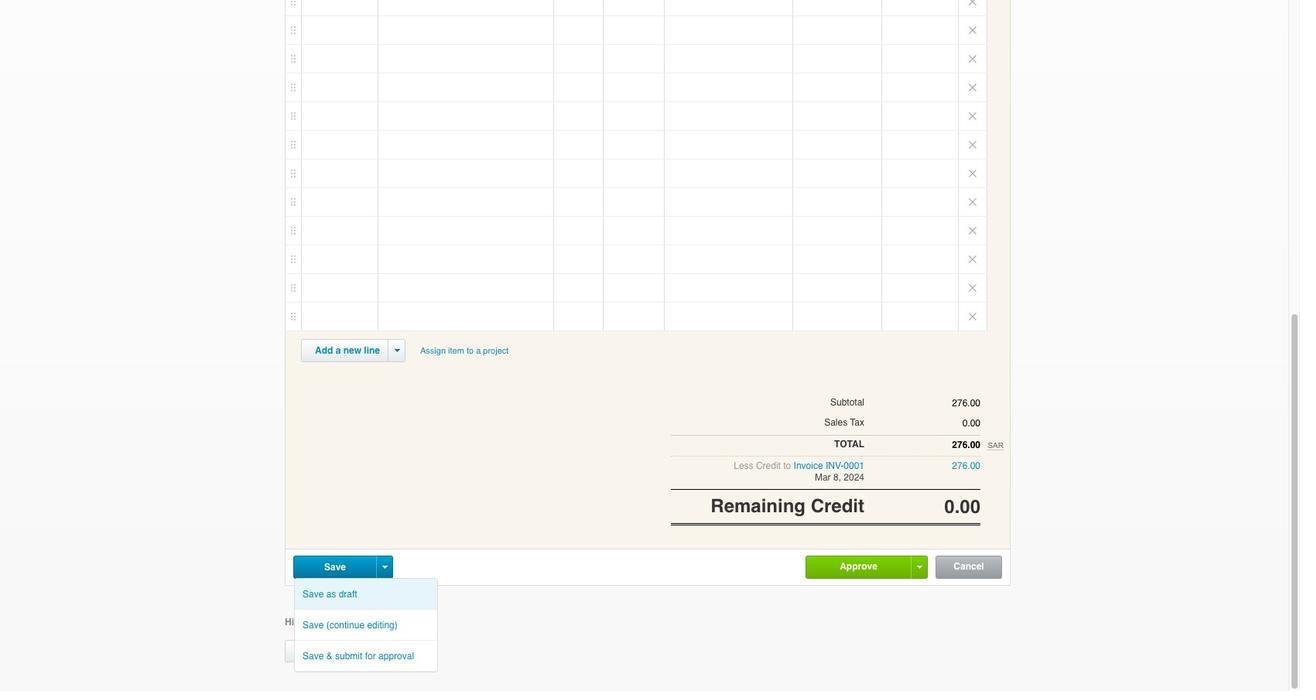 Task type: vqa. For each thing, say whether or not it's contained in the screenshot.
the reuse
no



Task type: describe. For each thing, give the bounding box(es) containing it.
invoice
[[794, 461, 824, 471]]

cancel button
[[937, 556, 1002, 578]]

note
[[316, 646, 336, 656]]

2024
[[844, 472, 865, 483]]

3 delete line item image from the top
[[959, 74, 987, 102]]

more save options... image
[[382, 566, 388, 569]]

save as draft link
[[295, 579, 438, 609]]

item
[[448, 346, 464, 356]]

add for add note
[[295, 646, 313, 656]]

approval
[[379, 651, 414, 662]]

3 delete line item image from the top
[[959, 160, 987, 188]]

save for save (continue editing)
[[303, 620, 324, 631]]

more add line options... image
[[394, 349, 400, 353]]

subtotal
[[831, 397, 865, 408]]

remaining
[[711, 496, 806, 517]]

0001
[[844, 461, 865, 471]]

& for history
[[320, 617, 326, 628]]

add a new line link
[[306, 340, 389, 362]]

inv-
[[826, 461, 844, 471]]

less
[[734, 461, 754, 471]]

save link
[[294, 556, 376, 578]]

assign item to a project link
[[413, 339, 516, 363]]

save & submit for approval link
[[295, 641, 438, 671]]

total
[[835, 439, 865, 450]]

5 delete line item image from the top
[[959, 217, 987, 245]]

submit
[[335, 651, 363, 662]]

save for save & submit for approval
[[303, 651, 324, 662]]

save for save
[[324, 562, 346, 573]]

8,
[[834, 472, 842, 483]]

add note link
[[285, 640, 346, 663]]

& for save
[[326, 651, 333, 662]]

project
[[483, 346, 509, 356]]

less credit to invoice inv-0001 mar 8, 2024
[[734, 461, 865, 483]]

a inside assign item to a project link
[[476, 346, 481, 356]]

to for credit
[[784, 461, 791, 471]]

add for add a new line
[[315, 346, 333, 356]]

notes
[[329, 617, 355, 628]]

6 delete line item image from the top
[[959, 246, 987, 274]]

cancel
[[954, 561, 985, 572]]

276.00
[[953, 461, 981, 471]]



Task type: locate. For each thing, give the bounding box(es) containing it.
line
[[364, 346, 380, 356]]

credit down the "8,"
[[811, 496, 865, 517]]

None text field
[[865, 440, 981, 450]]

credit for less
[[756, 461, 781, 471]]

add
[[315, 346, 333, 356], [295, 646, 313, 656]]

delete line item image
[[959, 45, 987, 73], [959, 131, 987, 159], [959, 160, 987, 188], [959, 188, 987, 216], [959, 274, 987, 302]]

1 vertical spatial to
[[784, 461, 791, 471]]

to
[[467, 346, 474, 356], [784, 461, 791, 471]]

sales tax
[[825, 418, 865, 429]]

draft
[[339, 589, 357, 600]]

assign
[[420, 346, 446, 356]]

0 vertical spatial credit
[[756, 461, 781, 471]]

approve
[[840, 561, 878, 572]]

for
[[365, 651, 376, 662]]

4 delete line item image from the top
[[959, 188, 987, 216]]

credit
[[756, 461, 781, 471], [811, 496, 865, 517]]

(continue
[[326, 620, 365, 631]]

credit inside less credit to invoice inv-0001 mar 8, 2024
[[756, 461, 781, 471]]

delete line item image
[[959, 0, 987, 16], [959, 16, 987, 44], [959, 74, 987, 102], [959, 102, 987, 130], [959, 217, 987, 245], [959, 246, 987, 274], [959, 303, 987, 331]]

editing)
[[367, 620, 398, 631]]

0 horizontal spatial a
[[336, 346, 341, 356]]

5 delete line item image from the top
[[959, 274, 987, 302]]

1 vertical spatial &
[[326, 651, 333, 662]]

& left notes
[[320, 617, 326, 628]]

0 vertical spatial to
[[467, 346, 474, 356]]

save down history & notes on the left bottom
[[303, 651, 324, 662]]

save for save as draft
[[303, 589, 324, 600]]

save & submit for approval
[[303, 651, 414, 662]]

2 delete line item image from the top
[[959, 131, 987, 159]]

1 horizontal spatial add
[[315, 346, 333, 356]]

credit right less
[[756, 461, 781, 471]]

invoice inv-0001 link
[[794, 461, 865, 471]]

1 vertical spatial credit
[[811, 496, 865, 517]]

to right item
[[467, 346, 474, 356]]

1 vertical spatial add
[[295, 646, 313, 656]]

0 horizontal spatial to
[[467, 346, 474, 356]]

save (continue editing)
[[303, 620, 398, 631]]

new
[[344, 346, 362, 356]]

more approve options... image
[[917, 566, 923, 569]]

save up add note
[[303, 620, 324, 631]]

0 vertical spatial add
[[315, 346, 333, 356]]

add left new
[[315, 346, 333, 356]]

assign item to a project
[[420, 346, 509, 356]]

remaining credit
[[711, 496, 865, 517]]

save as draft
[[303, 589, 357, 600]]

save left as
[[303, 589, 324, 600]]

add left note
[[295, 646, 313, 656]]

a left new
[[336, 346, 341, 356]]

None text field
[[865, 398, 981, 409], [865, 418, 981, 429], [865, 398, 981, 409], [865, 418, 981, 429]]

0.00
[[945, 496, 981, 518]]

1 horizontal spatial a
[[476, 346, 481, 356]]

a inside add a new line link
[[336, 346, 341, 356]]

to for item
[[467, 346, 474, 356]]

1 delete line item image from the top
[[959, 0, 987, 16]]

to inside less credit to invoice inv-0001 mar 8, 2024
[[784, 461, 791, 471]]

add note
[[295, 646, 336, 656]]

approve link
[[807, 556, 911, 577]]

sar
[[988, 441, 1004, 450]]

credit for remaining
[[811, 496, 865, 517]]

4 delete line item image from the top
[[959, 102, 987, 130]]

history
[[285, 617, 317, 628]]

0 vertical spatial &
[[320, 617, 326, 628]]

2 delete line item image from the top
[[959, 16, 987, 44]]

tax
[[850, 418, 865, 429]]

save (continue editing) link
[[295, 610, 438, 640]]

as
[[326, 589, 336, 600]]

7 delete line item image from the top
[[959, 303, 987, 331]]

& left submit on the bottom left of the page
[[326, 651, 333, 662]]

0 horizontal spatial credit
[[756, 461, 781, 471]]

mar
[[815, 472, 831, 483]]

a left 'project'
[[476, 346, 481, 356]]

1 horizontal spatial to
[[784, 461, 791, 471]]

1 horizontal spatial credit
[[811, 496, 865, 517]]

save
[[324, 562, 346, 573], [303, 589, 324, 600], [303, 620, 324, 631], [303, 651, 324, 662]]

history & notes
[[285, 617, 355, 628]]

&
[[320, 617, 326, 628], [326, 651, 333, 662]]

add a new line
[[315, 346, 380, 356]]

save up as
[[324, 562, 346, 573]]

sales
[[825, 418, 848, 429]]

to left invoice
[[784, 461, 791, 471]]

a
[[336, 346, 341, 356], [476, 346, 481, 356]]

1 delete line item image from the top
[[959, 45, 987, 73]]

276.00 link
[[953, 461, 981, 471]]

0 horizontal spatial add
[[295, 646, 313, 656]]



